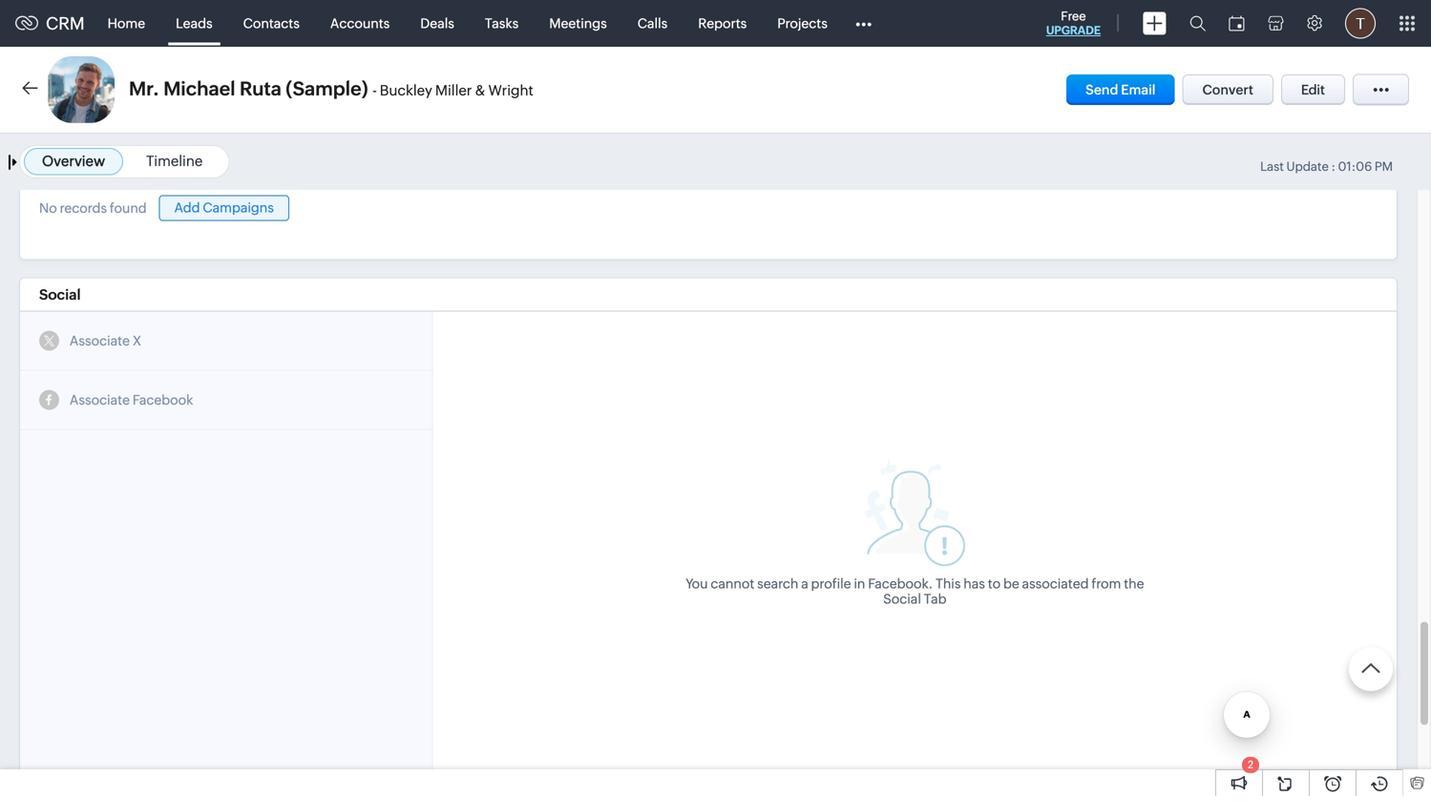 Task type: vqa. For each thing, say whether or not it's contained in the screenshot.
Profile element
yes



Task type: locate. For each thing, give the bounding box(es) containing it.
timeline link
[[146, 153, 203, 170]]

mr.
[[129, 78, 159, 100]]

facebook right in
[[869, 577, 929, 592]]

buckley
[[380, 82, 433, 99]]

1 horizontal spatial social
[[884, 592, 922, 607]]

associated
[[1023, 577, 1089, 592]]

associate for facebook
[[70, 393, 130, 408]]

facebook
[[133, 393, 193, 408], [869, 577, 929, 592]]

associate left x
[[70, 333, 130, 349]]

accounts link
[[315, 0, 405, 46]]

be
[[1004, 577, 1020, 592]]

convert
[[1203, 82, 1254, 97]]

home link
[[92, 0, 161, 46]]

contacts link
[[228, 0, 315, 46]]

search image
[[1190, 15, 1206, 32]]

last
[[1261, 160, 1285, 174]]

overview link
[[42, 153, 105, 170]]

send email button
[[1067, 75, 1175, 105]]

free
[[1061, 9, 1087, 23]]

you
[[686, 577, 708, 592]]

search element
[[1179, 0, 1218, 47]]

(sample)
[[286, 78, 368, 100]]

records
[[60, 200, 107, 216]]

michael
[[164, 78, 236, 100]]

this
[[936, 577, 961, 592]]

social left .
[[884, 592, 922, 607]]

send
[[1086, 82, 1119, 97]]

convert button
[[1183, 75, 1274, 105]]

:
[[1332, 160, 1336, 174]]

free upgrade
[[1047, 9, 1101, 37]]

0 vertical spatial social
[[39, 286, 81, 303]]

from
[[1092, 577, 1122, 592]]

1 vertical spatial social
[[884, 592, 922, 607]]

crm link
[[15, 14, 85, 33]]

social
[[39, 286, 81, 303], [884, 592, 922, 607]]

facebook down x
[[133, 393, 193, 408]]

2 associate from the top
[[70, 393, 130, 408]]

associate
[[70, 333, 130, 349], [70, 393, 130, 408]]

1 associate from the top
[[70, 333, 130, 349]]

pm
[[1375, 160, 1394, 174]]

&
[[475, 82, 486, 99]]

social up the associate x
[[39, 286, 81, 303]]

1 vertical spatial associate
[[70, 393, 130, 408]]

associate facebook
[[70, 393, 193, 408]]

. this has to be associated from the social tab
[[884, 577, 1145, 607]]

in
[[854, 577, 866, 592]]

meetings link
[[534, 0, 623, 46]]

update
[[1287, 160, 1329, 174]]

profile
[[812, 577, 852, 592]]

calendar image
[[1229, 16, 1246, 31]]

meetings
[[550, 16, 607, 31]]

deals link
[[405, 0, 470, 46]]

campaigns
[[203, 200, 274, 215]]

associate for x
[[70, 333, 130, 349]]

0 horizontal spatial facebook
[[133, 393, 193, 408]]

1 vertical spatial facebook
[[869, 577, 929, 592]]

0 horizontal spatial social
[[39, 286, 81, 303]]

1 horizontal spatial facebook
[[869, 577, 929, 592]]

search
[[758, 577, 799, 592]]

contacts
[[243, 16, 300, 31]]

calls
[[638, 16, 668, 31]]

associate down the associate x
[[70, 393, 130, 408]]

0 vertical spatial associate
[[70, 333, 130, 349]]

wright
[[489, 82, 534, 99]]



Task type: describe. For each thing, give the bounding box(es) containing it.
tab
[[924, 592, 947, 607]]

0 vertical spatial facebook
[[133, 393, 193, 408]]

a
[[802, 577, 809, 592]]

timeline
[[146, 153, 203, 170]]

associate x
[[70, 333, 141, 349]]

has
[[964, 577, 986, 592]]

miller
[[435, 82, 472, 99]]

ruta
[[240, 78, 282, 100]]

deals
[[421, 16, 455, 31]]

add campaigns link
[[159, 195, 289, 221]]

calls link
[[623, 0, 683, 46]]

found
[[110, 200, 147, 216]]

Other Modules field
[[843, 8, 884, 39]]

.
[[929, 577, 933, 592]]

profile element
[[1334, 0, 1388, 46]]

email
[[1122, 82, 1156, 97]]

profile image
[[1346, 8, 1376, 39]]

tasks
[[485, 16, 519, 31]]

create menu element
[[1132, 0, 1179, 46]]

you cannot search a profile in facebook
[[686, 577, 929, 592]]

overview
[[42, 153, 105, 170]]

tasks link
[[470, 0, 534, 46]]

reports
[[698, 16, 747, 31]]

edit button
[[1282, 75, 1346, 105]]

-
[[373, 82, 377, 99]]

accounts
[[330, 16, 390, 31]]

2
[[1248, 759, 1254, 771]]

the
[[1124, 577, 1145, 592]]

home
[[108, 16, 145, 31]]

last update : 01:06 pm
[[1261, 160, 1394, 174]]

no records found
[[39, 200, 147, 216]]

cannot
[[711, 577, 755, 592]]

leads
[[176, 16, 213, 31]]

projects link
[[762, 0, 843, 46]]

no
[[39, 200, 57, 216]]

add campaigns
[[174, 200, 274, 215]]

to
[[988, 577, 1001, 592]]

reports link
[[683, 0, 762, 46]]

send email
[[1086, 82, 1156, 97]]

projects
[[778, 16, 828, 31]]

social inside . this has to be associated from the social tab
[[884, 592, 922, 607]]

add
[[174, 200, 200, 215]]

edit
[[1302, 82, 1326, 97]]

leads link
[[161, 0, 228, 46]]

01:06
[[1339, 160, 1373, 174]]

create menu image
[[1143, 12, 1167, 35]]

upgrade
[[1047, 24, 1101, 37]]

x
[[133, 333, 141, 349]]

crm
[[46, 14, 85, 33]]

mr. michael ruta (sample) - buckley miller & wright
[[129, 78, 534, 100]]



